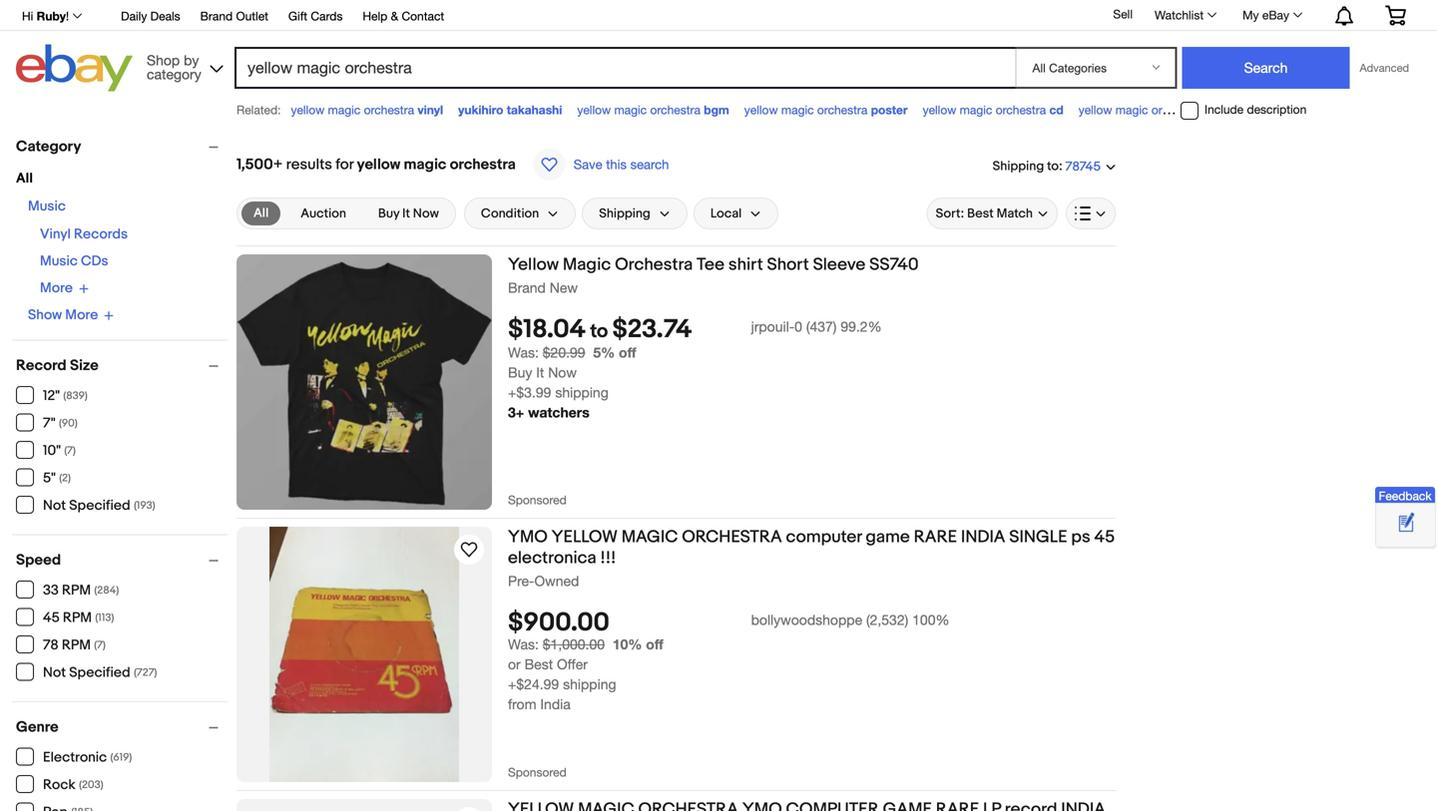 Task type: describe. For each thing, give the bounding box(es) containing it.
rock
[[43, 777, 76, 794]]

ymo yellow magic orchestra computer game rare india single ps 45 electronica !!! heading
[[508, 527, 1115, 569]]

0 vertical spatial more
[[40, 280, 73, 297]]

shop by category button
[[138, 44, 228, 87]]

(619)
[[110, 752, 132, 765]]

magic for yellow magic orchestra vinyl
[[328, 103, 361, 117]]

auction
[[301, 206, 346, 221]]

sort:
[[936, 206, 965, 221]]

advanced
[[1360, 61, 1410, 74]]

brand outlet
[[200, 9, 268, 23]]

contact
[[402, 9, 444, 23]]

to for shipping to
[[1047, 159, 1059, 174]]

more button
[[40, 280, 89, 297]]

orchestra
[[682, 527, 782, 548]]

yellow magic orchestra cd
[[923, 103, 1064, 117]]

help
[[363, 9, 388, 23]]

record
[[16, 357, 67, 375]]

(90)
[[59, 417, 78, 430]]

yellow
[[552, 527, 618, 548]]

(727)
[[134, 667, 157, 680]]

sort: best match button
[[927, 198, 1058, 230]]

main content containing $18.04
[[237, 128, 1116, 812]]

now inside "link"
[[413, 206, 439, 221]]

auction link
[[289, 202, 358, 226]]

genre
[[16, 719, 59, 737]]

buy inside "link"
[[378, 206, 400, 221]]

electronic
[[43, 750, 107, 767]]

orchestra for poster
[[818, 103, 868, 117]]

$23.74
[[613, 315, 692, 346]]

(2,532)
[[867, 612, 909, 629]]

yellow magic orchestra vinyl
[[291, 103, 443, 117]]

(2)
[[59, 472, 71, 485]]

shipping inside the bollywoodshoppe (2,532) 100% was: $1,000.00 10% off or best offer +$24.99 shipping from india
[[563, 677, 617, 693]]

yellow for yellow magic orchestra cd
[[923, 103, 957, 117]]

+$3.99
[[508, 385, 552, 401]]

magic for yellow magic orchestra bgm
[[614, 103, 647, 117]]

poster
[[871, 103, 908, 117]]

it inside jrpouil-0 (437) 99.2% was: $20.99 5% off buy it now +$3.99 shipping 3+ watchers
[[536, 365, 544, 381]]

shipping inside jrpouil-0 (437) 99.2% was: $20.99 5% off buy it now +$3.99 shipping 3+ watchers
[[555, 385, 609, 401]]

cards
[[311, 9, 343, 23]]

new
[[550, 280, 578, 296]]

78 rpm (7)
[[43, 637, 106, 654]]

off inside jrpouil-0 (437) 99.2% was: $20.99 5% off buy it now +$3.99 shipping 3+ watchers
[[619, 345, 636, 361]]

sponsored for $18.04
[[508, 493, 567, 507]]

vinyl records link
[[40, 226, 128, 243]]

(839)
[[63, 390, 88, 403]]

All selected text field
[[254, 205, 269, 223]]

0 horizontal spatial 45
[[43, 610, 60, 627]]

size
[[70, 357, 99, 375]]

sponsored for $900.00
[[508, 766, 567, 780]]

by
[[184, 52, 199, 68]]

7" (90)
[[43, 415, 78, 432]]

10"
[[43, 443, 61, 460]]

rpm for 78 rpm
[[62, 637, 91, 654]]

yellow for yellow magic orchestra poster
[[745, 103, 778, 117]]

magic for yellow magic orchestra poster
[[782, 103, 814, 117]]

shipping to : 78745
[[993, 159, 1101, 175]]

ss740
[[870, 255, 919, 276]]

yellow magic orchestra tee shirt short sleeve ss740 image
[[237, 255, 492, 510]]

outlet
[[236, 9, 268, 23]]

:
[[1059, 159, 1063, 174]]

1 vertical spatial more
[[65, 307, 98, 324]]

not specified (193)
[[43, 498, 155, 515]]

show
[[28, 307, 62, 324]]

+$24.99
[[508, 677, 559, 693]]

listing options selector. list view selected. image
[[1075, 206, 1107, 222]]

this
[[606, 157, 627, 172]]

for
[[336, 156, 354, 174]]

sponsored text field for $18.04
[[508, 443, 577, 510]]

99.2%
[[841, 319, 882, 335]]

gift cards
[[288, 9, 343, 23]]

orchestra
[[615, 255, 693, 276]]

watchlist
[[1155, 8, 1204, 22]]

music inside vinyl records music cds
[[40, 253, 78, 270]]

shop
[[147, 52, 180, 68]]

local
[[711, 206, 742, 221]]

buy inside jrpouil-0 (437) 99.2% was: $20.99 5% off buy it now +$3.99 shipping 3+ watchers
[[508, 365, 533, 381]]

orchestra for cd
[[996, 103, 1046, 117]]

0 horizontal spatial all
[[16, 170, 33, 187]]

record size button
[[16, 357, 228, 375]]

specified for not specified (193)
[[69, 498, 130, 515]]

3+
[[508, 405, 524, 421]]

off inside the bollywoodshoppe (2,532) 100% was: $1,000.00 10% off or best offer +$24.99 shipping from india
[[646, 637, 664, 653]]

best inside the bollywoodshoppe (2,532) 100% was: $1,000.00 10% off or best offer +$24.99 shipping from india
[[525, 657, 553, 673]]

specified for not specified (727)
[[69, 665, 130, 682]]

gift cards link
[[288, 6, 343, 28]]

shipping for shipping to : 78745
[[993, 159, 1045, 174]]

yellow for yellow magic orchestra bgm
[[577, 103, 611, 117]]

(437)
[[807, 319, 837, 335]]

yukihiro takahashi
[[458, 103, 562, 117]]

watchers
[[528, 405, 590, 421]]

speed
[[16, 552, 61, 570]]

shirt
[[729, 255, 763, 276]]

category button
[[16, 138, 228, 156]]

jrpouil-
[[751, 319, 795, 335]]

best inside "dropdown button"
[[968, 206, 994, 221]]

buy it now
[[378, 206, 439, 221]]

match
[[997, 206, 1033, 221]]

record size
[[16, 357, 99, 375]]

magic up buy it now "link"
[[404, 156, 447, 174]]

$20.99
[[543, 345, 586, 361]]

+
[[273, 156, 283, 174]]

ymo yellow magic orchestra computer game rare india single ps 45 electronica !!! pre-owned
[[508, 527, 1115, 590]]

not for not specified (727)
[[43, 665, 66, 682]]

results
[[286, 156, 332, 174]]

$900.00
[[508, 608, 610, 639]]

orchestra for cassette
[[1152, 103, 1202, 117]]

was: inside the bollywoodshoppe (2,532) 100% was: $1,000.00 10% off or best offer +$24.99 shipping from india
[[508, 637, 539, 653]]

your shopping cart image
[[1385, 5, 1408, 25]]

it inside buy it now "link"
[[402, 206, 410, 221]]

include description
[[1205, 102, 1307, 116]]

not for not specified (193)
[[43, 498, 66, 515]]

brand inside 'account' navigation
[[200, 9, 233, 23]]

single
[[1010, 527, 1068, 548]]



Task type: locate. For each thing, give the bounding box(es) containing it.
yellow
[[291, 103, 325, 117], [577, 103, 611, 117], [745, 103, 778, 117], [923, 103, 957, 117], [1079, 103, 1113, 117], [357, 156, 401, 174]]

help & contact
[[363, 9, 444, 23]]

tee
[[697, 255, 725, 276]]

2 vertical spatial rpm
[[62, 637, 91, 654]]

offer
[[557, 657, 588, 673]]

pre-
[[508, 573, 535, 590]]

12" (839)
[[43, 388, 88, 405]]

2 was: from the top
[[508, 637, 539, 653]]

music up vinyl
[[28, 198, 66, 215]]

$18.04
[[508, 315, 586, 346]]

78
[[43, 637, 59, 654]]

brand left outlet
[[200, 9, 233, 23]]

help & contact link
[[363, 6, 444, 28]]

watch ymo yellow magic orchestra computer game rare india single ps 45 electronica !!! image
[[457, 538, 481, 562]]

78745
[[1066, 159, 1101, 175]]

(7) inside 78 rpm (7)
[[94, 639, 106, 652]]

magic right cd
[[1116, 103, 1149, 117]]

to
[[1047, 159, 1059, 174], [590, 320, 608, 344]]

sponsored text field up the ymo
[[508, 443, 577, 510]]

0 horizontal spatial buy
[[378, 206, 400, 221]]

more down more button
[[65, 307, 98, 324]]

1 horizontal spatial shipping
[[993, 159, 1045, 174]]

from
[[508, 697, 537, 713]]

magic for yellow magic orchestra cassette
[[1116, 103, 1149, 117]]

1 horizontal spatial to
[[1047, 159, 1059, 174]]

magic up the for
[[328, 103, 361, 117]]

ps
[[1072, 527, 1091, 548]]

to for $18.04
[[590, 320, 608, 344]]

rpm
[[62, 583, 91, 600], [63, 610, 92, 627], [62, 637, 91, 654]]

shipping inside the shipping to : 78745
[[993, 159, 1045, 174]]

1 vertical spatial all
[[254, 206, 269, 221]]

now
[[413, 206, 439, 221], [548, 365, 577, 381]]

1,500 + results for yellow magic orchestra
[[237, 156, 516, 174]]

show more
[[28, 307, 98, 324]]

shop by category banner
[[11, 0, 1422, 97]]

0 vertical spatial all
[[16, 170, 33, 187]]

1 horizontal spatial it
[[536, 365, 544, 381]]

0 vertical spatial now
[[413, 206, 439, 221]]

1 specified from the top
[[69, 498, 130, 515]]

2 not from the top
[[43, 665, 66, 682]]

hi
[[22, 9, 33, 23]]

shipping
[[555, 385, 609, 401], [563, 677, 617, 693]]

(7) right "10""
[[64, 445, 76, 458]]

2 sponsored text field from the top
[[508, 716, 577, 783]]

0 vertical spatial was:
[[508, 345, 539, 361]]

5%
[[593, 345, 615, 361]]

1 vertical spatial buy
[[508, 365, 533, 381]]

yellow for yellow magic orchestra cassette
[[1079, 103, 1113, 117]]

0 vertical spatial music
[[28, 198, 66, 215]]

0 vertical spatial off
[[619, 345, 636, 361]]

jrpouil-0 (437) 99.2% was: $20.99 5% off buy it now +$3.99 shipping 3+ watchers
[[508, 319, 882, 421]]

computer
[[786, 527, 862, 548]]

0 vertical spatial sponsored
[[508, 493, 567, 507]]

yellow right cd
[[1079, 103, 1113, 117]]

Search for anything text field
[[238, 49, 1012, 87]]

0 vertical spatial brand
[[200, 9, 233, 23]]

45 rpm (113)
[[43, 610, 114, 627]]

hi ruby !
[[22, 9, 69, 23]]

100%
[[913, 612, 950, 629]]

magic right bgm
[[782, 103, 814, 117]]

yellow right bgm
[[745, 103, 778, 117]]

records
[[74, 226, 128, 243]]

shipping inside dropdown button
[[599, 206, 651, 221]]

1 vertical spatial (7)
[[94, 639, 106, 652]]

advanced link
[[1350, 48, 1420, 88]]

yellow magic orchestra tee shirt short sleeve ss740 link
[[508, 255, 1116, 279]]

feedback
[[1379, 489, 1432, 503]]

orchestra down yukihiro
[[450, 156, 516, 174]]

search
[[631, 157, 669, 172]]

ymo yellow magic orchestra computer game rare india single ps 45 electronica !!! image
[[269, 527, 459, 783]]

0 horizontal spatial to
[[590, 320, 608, 344]]

1 sponsored text field from the top
[[508, 443, 577, 510]]

best up +$24.99
[[525, 657, 553, 673]]

orchestra left cd
[[996, 103, 1046, 117]]

1 vertical spatial rpm
[[63, 610, 92, 627]]

more
[[40, 280, 73, 297], [65, 307, 98, 324]]

gift
[[288, 9, 308, 23]]

0 horizontal spatial it
[[402, 206, 410, 221]]

sponsored text field down india
[[508, 716, 577, 783]]

1 not from the top
[[43, 498, 66, 515]]

sponsored text field for $900.00
[[508, 716, 577, 783]]

not down 5" (2)
[[43, 498, 66, 515]]

1 horizontal spatial (7)
[[94, 639, 106, 652]]

1 vertical spatial it
[[536, 365, 544, 381]]

0 vertical spatial best
[[968, 206, 994, 221]]

1 vertical spatial 45
[[43, 610, 60, 627]]

vinyl
[[418, 103, 443, 117]]

to left 78745
[[1047, 159, 1059, 174]]

1 horizontal spatial 45
[[1095, 527, 1115, 548]]

electronic (619)
[[43, 750, 132, 767]]

specified down 78 rpm (7) at bottom left
[[69, 665, 130, 682]]

1 vertical spatial sponsored text field
[[508, 716, 577, 783]]

1 vertical spatial off
[[646, 637, 664, 653]]

45 down 33
[[43, 610, 60, 627]]

all up music link
[[16, 170, 33, 187]]

10%
[[613, 637, 642, 653]]

Sponsored text field
[[508, 443, 577, 510], [508, 716, 577, 783]]

to up 5% on the left top of the page
[[590, 320, 608, 344]]

$1,000.00
[[543, 637, 605, 653]]

!!!
[[600, 548, 616, 569]]

specified down (2)
[[69, 498, 130, 515]]

to inside the shipping to : 78745
[[1047, 159, 1059, 174]]

was: up the +$3.99
[[508, 345, 539, 361]]

0 vertical spatial buy
[[378, 206, 400, 221]]

1 vertical spatial brand
[[508, 280, 546, 296]]

brand down yellow
[[508, 280, 546, 296]]

yellow magic orchestra bgm
[[577, 103, 730, 117]]

not down 78
[[43, 665, 66, 682]]

was: up or
[[508, 637, 539, 653]]

my ebay link
[[1232, 3, 1312, 27]]

save this search
[[574, 157, 669, 172]]

local button
[[694, 198, 779, 230]]

0 vertical spatial not
[[43, 498, 66, 515]]

magic
[[622, 527, 678, 548]]

shipping for shipping
[[599, 206, 651, 221]]

electronica
[[508, 548, 597, 569]]

0 vertical spatial it
[[402, 206, 410, 221]]

save this search button
[[528, 148, 675, 182]]

1 vertical spatial music
[[40, 253, 78, 270]]

best
[[968, 206, 994, 221], [525, 657, 553, 673]]

yellow down search for anything text box
[[577, 103, 611, 117]]

45 right ps
[[1095, 527, 1115, 548]]

rpm for 45 rpm
[[63, 610, 92, 627]]

yellow right related: at the left top
[[291, 103, 325, 117]]

33
[[43, 583, 59, 600]]

0 vertical spatial sponsored text field
[[508, 443, 577, 510]]

orchestra for bgm
[[650, 103, 701, 117]]

or
[[508, 657, 521, 673]]

(7) inside 10" (7)
[[64, 445, 76, 458]]

1 vertical spatial sponsored
[[508, 766, 567, 780]]

specified
[[69, 498, 130, 515], [69, 665, 130, 682]]

now inside jrpouil-0 (437) 99.2% was: $20.99 5% off buy it now +$3.99 shipping 3+ watchers
[[548, 365, 577, 381]]

india
[[961, 527, 1006, 548]]

45 inside ymo yellow magic orchestra computer game rare india single ps 45 electronica !!! pre-owned
[[1095, 527, 1115, 548]]

music
[[28, 198, 66, 215], [40, 253, 78, 270]]

bollywoodshoppe (2,532) 100% was: $1,000.00 10% off or best offer +$24.99 shipping from india
[[508, 612, 950, 713]]

1 vertical spatial to
[[590, 320, 608, 344]]

deals
[[150, 9, 180, 23]]

more up the show more
[[40, 280, 73, 297]]

5" (2)
[[43, 470, 71, 487]]

1 horizontal spatial now
[[548, 365, 577, 381]]

brand inside yellow magic orchestra tee shirt short sleeve ss740 brand new
[[508, 280, 546, 296]]

related:
[[237, 103, 281, 117]]

1 horizontal spatial off
[[646, 637, 664, 653]]

music down vinyl
[[40, 253, 78, 270]]

0 horizontal spatial now
[[413, 206, 439, 221]]

shipping down the offer
[[563, 677, 617, 693]]

genre button
[[16, 719, 228, 737]]

1 horizontal spatial best
[[968, 206, 994, 221]]

rpm right 78
[[62, 637, 91, 654]]

condition
[[481, 206, 539, 221]]

off right 5% on the left top of the page
[[619, 345, 636, 361]]

orchestra for vinyl
[[364, 103, 414, 117]]

rpm right 33
[[62, 583, 91, 600]]

shipping down save this search
[[599, 206, 651, 221]]

sponsored up the ymo
[[508, 493, 567, 507]]

2 sponsored from the top
[[508, 766, 567, 780]]

1 vertical spatial shipping
[[563, 677, 617, 693]]

not
[[43, 498, 66, 515], [43, 665, 66, 682]]

1 vertical spatial specified
[[69, 665, 130, 682]]

game
[[866, 527, 910, 548]]

magic for yellow magic orchestra cd
[[960, 103, 993, 117]]

sleeve
[[813, 255, 866, 276]]

none submit inside shop by category banner
[[1183, 47, 1350, 89]]

orchestra left "include"
[[1152, 103, 1202, 117]]

all link
[[242, 202, 281, 226]]

description
[[1247, 102, 1307, 116]]

magic down search for anything text box
[[614, 103, 647, 117]]

1 sponsored from the top
[[508, 493, 567, 507]]

magic left cd
[[960, 103, 993, 117]]

yellow right poster on the right top
[[923, 103, 957, 117]]

short
[[767, 255, 809, 276]]

bgm
[[704, 103, 730, 117]]

vinyl records music cds
[[40, 226, 128, 270]]

0 vertical spatial (7)
[[64, 445, 76, 458]]

now down $20.99
[[548, 365, 577, 381]]

rare
[[914, 527, 958, 548]]

0 horizontal spatial off
[[619, 345, 636, 361]]

0 vertical spatial rpm
[[62, 583, 91, 600]]

orchestra left bgm
[[650, 103, 701, 117]]

shipping up watchers
[[555, 385, 609, 401]]

rpm for 33 rpm
[[62, 583, 91, 600]]

sell
[[1114, 7, 1133, 21]]

heading
[[508, 800, 1106, 812]]

now down 1,500 + results for yellow magic orchestra
[[413, 206, 439, 221]]

owned
[[535, 573, 579, 590]]

it down 1,500 + results for yellow magic orchestra
[[402, 206, 410, 221]]

it
[[402, 206, 410, 221], [536, 365, 544, 381]]

daily deals
[[121, 9, 180, 23]]

category
[[147, 66, 201, 82]]

1 vertical spatial was:
[[508, 637, 539, 653]]

0 horizontal spatial brand
[[200, 9, 233, 23]]

buy down 1,500 + results for yellow magic orchestra
[[378, 206, 400, 221]]

shipping left :
[[993, 159, 1045, 174]]

yellow for yellow magic orchestra vinyl
[[291, 103, 325, 117]]

(7) up not specified (727) at the bottom left of page
[[94, 639, 106, 652]]

2 specified from the top
[[69, 665, 130, 682]]

ymo
[[508, 527, 548, 548]]

rpm left (113) in the left of the page
[[63, 610, 92, 627]]

None submit
[[1183, 47, 1350, 89]]

0 vertical spatial specified
[[69, 498, 130, 515]]

main content
[[237, 128, 1116, 812]]

1 vertical spatial best
[[525, 657, 553, 673]]

0 vertical spatial shipping
[[555, 385, 609, 401]]

1 vertical spatial shipping
[[599, 206, 651, 221]]

1 horizontal spatial buy
[[508, 365, 533, 381]]

buy up the +$3.99
[[508, 365, 533, 381]]

was: inside jrpouil-0 (437) 99.2% was: $20.99 5% off buy it now +$3.99 shipping 3+ watchers
[[508, 345, 539, 361]]

0 horizontal spatial (7)
[[64, 445, 76, 458]]

orchestra left poster on the right top
[[818, 103, 868, 117]]

0 vertical spatial shipping
[[993, 159, 1045, 174]]

1 horizontal spatial all
[[254, 206, 269, 221]]

it up the +$3.99
[[536, 365, 544, 381]]

1 vertical spatial not
[[43, 665, 66, 682]]

0 horizontal spatial best
[[525, 657, 553, 673]]

daily
[[121, 9, 147, 23]]

yellow magic orchestra tee shirt short sleeve ss740 heading
[[508, 255, 919, 276]]

all down 1,500
[[254, 206, 269, 221]]

1 horizontal spatial brand
[[508, 280, 546, 296]]

magic
[[563, 255, 611, 276]]

yellow
[[508, 255, 559, 276]]

0 horizontal spatial shipping
[[599, 206, 651, 221]]

1 vertical spatial now
[[548, 365, 577, 381]]

account navigation
[[11, 0, 1422, 31]]

(284)
[[94, 585, 119, 598]]

1 was: from the top
[[508, 345, 539, 361]]

best right sort: on the right of page
[[968, 206, 994, 221]]

show more button
[[28, 307, 114, 324]]

0 vertical spatial to
[[1047, 159, 1059, 174]]

orchestra left vinyl
[[364, 103, 414, 117]]

to inside $18.04 to $23.74
[[590, 320, 608, 344]]

sponsored down from
[[508, 766, 567, 780]]

0 vertical spatial 45
[[1095, 527, 1115, 548]]

7"
[[43, 415, 56, 432]]

off right 10%
[[646, 637, 664, 653]]

5"
[[43, 470, 56, 487]]

yellow right the for
[[357, 156, 401, 174]]



Task type: vqa. For each thing, say whether or not it's contained in the screenshot.
the right All
yes



